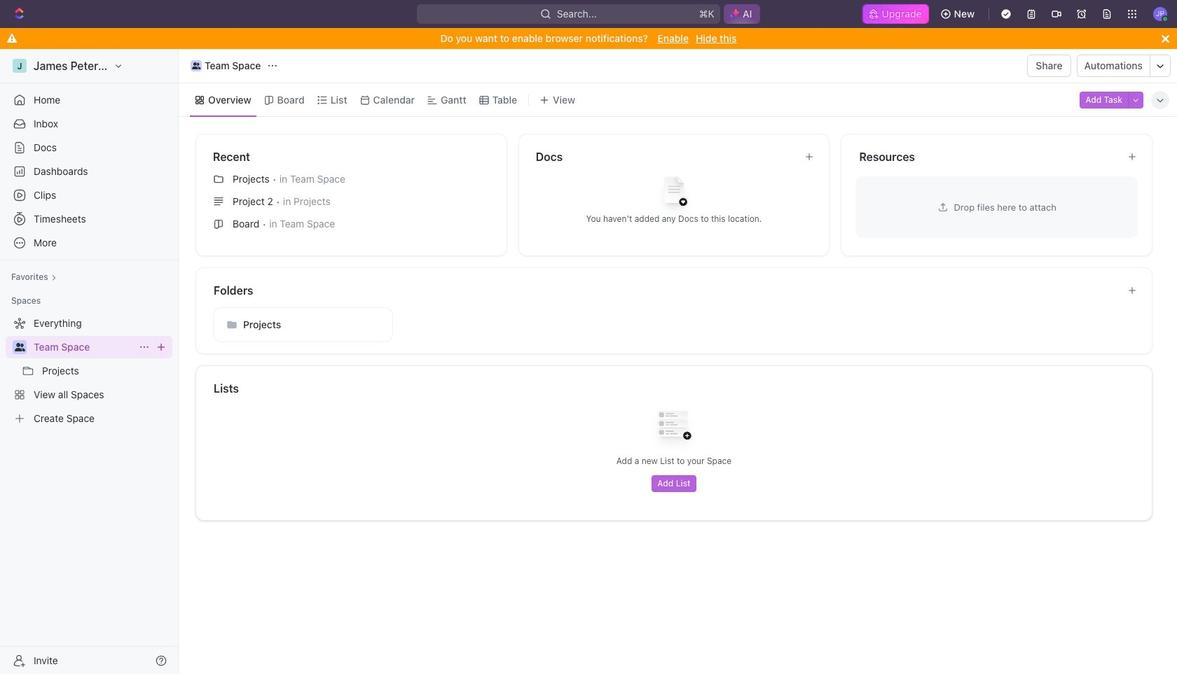 Task type: vqa. For each thing, say whether or not it's contained in the screenshot.
drumstick bite icon
no



Task type: describe. For each thing, give the bounding box(es) containing it.
user group image
[[192, 62, 201, 69]]



Task type: locate. For each thing, give the bounding box(es) containing it.
tree
[[6, 313, 172, 430]]

no most used docs image
[[646, 166, 702, 222]]

tree inside sidebar navigation
[[6, 313, 172, 430]]

james peterson's workspace, , element
[[13, 59, 27, 73]]

no lists icon. image
[[646, 400, 702, 456]]

user group image
[[14, 343, 25, 352]]

sidebar navigation
[[0, 49, 182, 675]]



